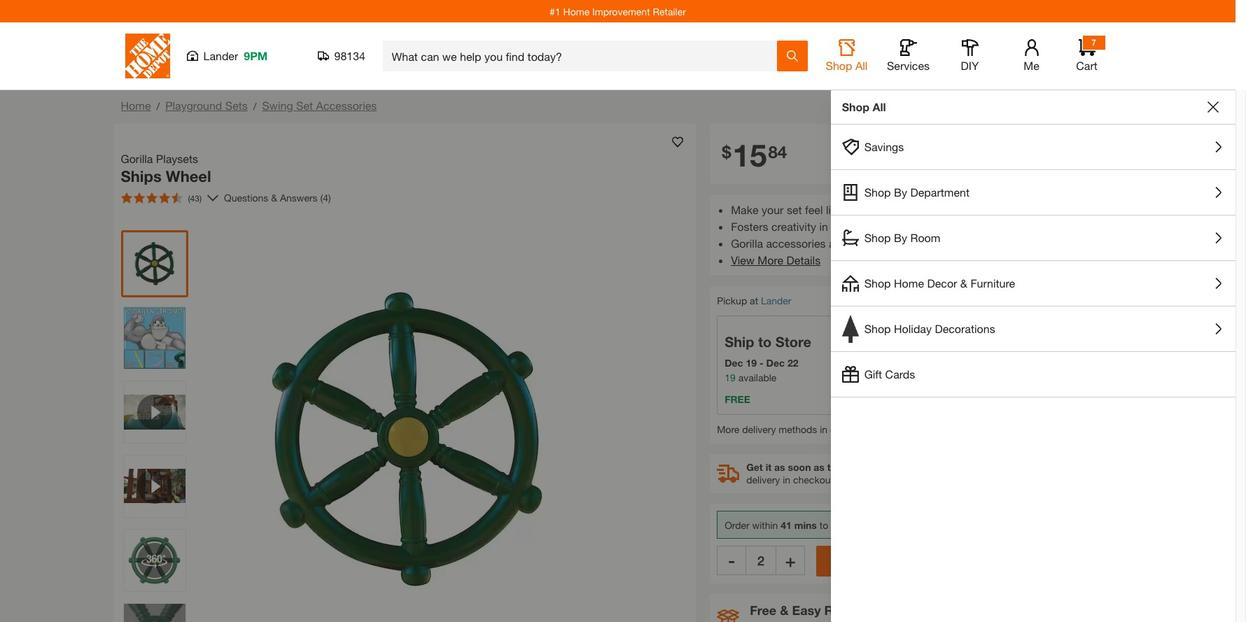 Task type: describe. For each thing, give the bounding box(es) containing it.
checkout.
[[794, 474, 837, 486]]

order
[[725, 520, 750, 532]]

tomorrow
[[853, 357, 901, 369]]

1 horizontal spatial 19
[[746, 357, 757, 369]]

backyard
[[881, 220, 927, 234]]

shop by department
[[865, 186, 970, 199]]

to left get
[[820, 520, 829, 532]]

within
[[753, 520, 779, 532]]

easy
[[793, 603, 821, 619]]

fresh
[[894, 203, 919, 217]]

checkout
[[831, 424, 871, 436]]

internet #
[[866, 98, 904, 109]]

shop by room button
[[831, 216, 1236, 261]]

shop all button
[[825, 39, 870, 73]]

1 vertical spatial lander
[[761, 295, 792, 307]]

gorilla inside gorilla playsets ships wheel
[[121, 152, 153, 165]]

your inside schedule your delivery in checkout.
[[922, 462, 942, 474]]

soon
[[788, 462, 812, 474]]

the home depot logo image
[[125, 34, 170, 78]]

new
[[846, 203, 867, 217]]

6317221895112 image
[[124, 456, 185, 517]]

by
[[856, 520, 867, 532]]

to inside delivering to 98134
[[892, 295, 900, 307]]

available inside ship to store dec 19 - dec 22 19 available
[[739, 372, 777, 384]]

0 vertical spatial it
[[766, 462, 772, 474]]

gift cards link
[[831, 352, 1236, 397]]

1 / from the left
[[157, 100, 160, 112]]

to inside make your set feel like new with fresh gorilla accessories fosters creativity in your own backyard gorilla accessories are an affordable way to upgrade your set view more details
[[940, 237, 950, 250]]

shop for decorations
[[865, 322, 891, 336]]

your up creativity
[[762, 203, 784, 217]]

(43) button
[[115, 187, 207, 209]]

feel
[[806, 203, 823, 217]]

services button
[[887, 39, 931, 73]]

0 horizontal spatial 19
[[725, 372, 736, 384]]

returns
[[825, 603, 873, 619]]

free
[[750, 603, 777, 619]]

#1
[[550, 5, 561, 17]]

get it as soon as tomorrow.
[[747, 462, 876, 474]]

lander button
[[761, 295, 792, 307]]

by for department
[[895, 186, 908, 199]]

gorilla playsets link
[[121, 151, 204, 167]]

ship
[[725, 334, 755, 350]]

home for #1
[[564, 5, 590, 17]]

1 vertical spatial set
[[1023, 237, 1038, 250]]

playground
[[165, 99, 222, 112]]

gift
[[865, 368, 883, 381]]

drawer close image
[[1208, 102, 1220, 113]]

by for room
[[895, 231, 908, 244]]

swing set accessories link
[[262, 99, 377, 112]]

shop left #
[[842, 100, 870, 113]]

make your set feel like new with fresh gorilla accessories fosters creativity in your own backyard gorilla accessories are an affordable way to upgrade your set view more details
[[731, 203, 1038, 267]]

7
[[1092, 37, 1097, 48]]

shop home decor & furniture
[[865, 277, 1016, 290]]

room
[[911, 231, 941, 244]]

delivering
[[846, 295, 889, 307]]

$
[[722, 142, 732, 162]]

get
[[832, 520, 846, 532]]

at
[[750, 295, 759, 307]]

5988218005001 image
[[124, 381, 185, 443]]

free & easy returns in store or online
[[750, 603, 981, 619]]

playground sets link
[[165, 99, 248, 112]]

like
[[827, 203, 843, 217]]

icon image
[[717, 610, 740, 623]]

gift cards
[[865, 368, 916, 381]]

pickup
[[717, 295, 748, 307]]

(43) link
[[115, 187, 219, 209]]

4.5 stars image
[[121, 192, 182, 204]]

schedule your delivery in checkout.
[[747, 462, 942, 486]]

set
[[296, 99, 313, 112]]

home link
[[121, 99, 151, 112]]

1 vertical spatial store
[[891, 603, 923, 619]]

1 vertical spatial more
[[717, 424, 740, 436]]

online
[[943, 603, 981, 619]]

all inside button
[[856, 59, 868, 72]]

improvement
[[593, 5, 650, 17]]

way
[[917, 237, 937, 250]]

in for checkout.
[[783, 474, 791, 486]]

more delivery methods in checkout
[[717, 424, 871, 436]]

84
[[769, 142, 787, 162]]

+
[[786, 552, 796, 571]]

home for shop
[[895, 277, 925, 290]]

retailer
[[653, 5, 686, 17]]

own
[[857, 220, 878, 234]]

lander 9pm
[[204, 49, 268, 62]]

playsets
[[156, 152, 198, 165]]

green gorilla playsets swing set accessories 07 0006 e1.1 image
[[124, 307, 185, 369]]

#
[[897, 98, 902, 109]]

98134 inside delivering to 98134
[[903, 296, 930, 308]]

shop for department
[[865, 186, 891, 199]]

0 vertical spatial accessories
[[957, 203, 1017, 217]]

green gorilla playsets swing set accessories 07 0006 64.0 image
[[124, 233, 185, 295]]

are
[[829, 237, 845, 250]]

questions & answers (4)
[[224, 192, 331, 204]]

shop all inside button
[[826, 59, 868, 72]]

with
[[870, 203, 891, 217]]

(43)
[[188, 193, 202, 204]]

me button
[[1010, 39, 1055, 73]]

shop holiday decorations preview image
[[842, 315, 859, 343]]

1 vertical spatial shop all
[[842, 100, 887, 113]]



Task type: locate. For each thing, give the bounding box(es) containing it.
savings button
[[831, 125, 1236, 170]]

methods
[[779, 424, 818, 436]]

2 available from the left
[[867, 372, 905, 384]]

shop all left #
[[842, 100, 887, 113]]

shop inside button
[[826, 59, 853, 72]]

1 horizontal spatial -
[[760, 357, 764, 369]]

shop by department button
[[831, 170, 1236, 215]]

wheel
[[166, 167, 211, 186]]

& right decor
[[961, 277, 968, 290]]

1 by from the top
[[895, 186, 908, 199]]

decor
[[928, 277, 958, 290]]

shop left services
[[826, 59, 853, 72]]

delivering to 98134
[[846, 295, 930, 308]]

in down the "feel"
[[820, 220, 829, 234]]

2 as from the left
[[814, 462, 825, 474]]

98134 up accessories
[[334, 49, 366, 62]]

0 vertical spatial gorilla
[[121, 152, 153, 165]]

gorilla playsets ships wheel
[[121, 152, 211, 186]]

0 vertical spatial by
[[895, 186, 908, 199]]

+ button
[[776, 547, 806, 576]]

15
[[733, 137, 767, 174]]

0 horizontal spatial as
[[775, 462, 786, 474]]

0 vertical spatial home
[[564, 5, 590, 17]]

- inside ship to store dec 19 - dec 22 19 available
[[760, 357, 764, 369]]

1 free from the left
[[725, 394, 751, 406]]

view
[[731, 254, 755, 267]]

to right the ship
[[759, 334, 772, 350]]

1 horizontal spatial as
[[814, 462, 825, 474]]

dec left 22
[[767, 357, 785, 369]]

to right 'way'
[[940, 237, 950, 250]]

lander left the 9pm
[[204, 49, 238, 62]]

0 horizontal spatial dec
[[725, 357, 744, 369]]

department
[[911, 186, 970, 199]]

0 vertical spatial delivery
[[743, 424, 776, 436]]

dec down the ship
[[725, 357, 744, 369]]

free down gift on the bottom right of page
[[853, 394, 879, 406]]

gorilla up ships
[[121, 152, 153, 165]]

1 horizontal spatial dec
[[767, 357, 785, 369]]

0 horizontal spatial &
[[271, 192, 277, 204]]

- inside button
[[729, 552, 735, 571]]

by left room
[[895, 231, 908, 244]]

0 vertical spatial &
[[271, 192, 277, 204]]

1 horizontal spatial free
[[853, 394, 879, 406]]

2 vertical spatial home
[[895, 277, 925, 290]]

shop up with in the top of the page
[[865, 186, 891, 199]]

0 vertical spatial all
[[856, 59, 868, 72]]

1 vertical spatial it
[[848, 520, 854, 532]]

free
[[725, 394, 751, 406], [853, 394, 879, 406]]

in
[[820, 220, 829, 234], [820, 424, 828, 436], [783, 474, 791, 486]]

1 horizontal spatial store
[[891, 603, 923, 619]]

delivery
[[743, 424, 776, 436], [747, 474, 781, 486]]

by up the fresh at the right
[[895, 186, 908, 199]]

- down order
[[729, 552, 735, 571]]

creativity
[[772, 220, 817, 234]]

2 vertical spatial gorilla
[[731, 237, 764, 250]]

98134 up holiday
[[903, 296, 930, 308]]

all up internet
[[856, 59, 868, 72]]

1 horizontal spatial it
[[848, 520, 854, 532]]

delivery down the get
[[747, 474, 781, 486]]

2 horizontal spatial home
[[895, 277, 925, 290]]

fosters
[[731, 220, 769, 234]]

mins
[[795, 520, 817, 532]]

#1 home improvement retailer
[[550, 5, 686, 17]]

available down tomorrow
[[867, 372, 905, 384]]

menu containing savings
[[831, 125, 1236, 398]]

0 horizontal spatial available
[[739, 372, 777, 384]]

1 as from the left
[[775, 462, 786, 474]]

1 horizontal spatial accessories
[[957, 203, 1017, 217]]

affordable
[[863, 237, 914, 250]]

store up 22
[[776, 334, 812, 350]]

lander right at
[[761, 295, 792, 307]]

& for questions & answers (4)
[[271, 192, 277, 204]]

in right methods
[[820, 424, 828, 436]]

0 horizontal spatial all
[[856, 59, 868, 72]]

shop all up internet
[[826, 59, 868, 72]]

0 horizontal spatial -
[[729, 552, 735, 571]]

accessories
[[316, 99, 377, 112]]

2 dec from the left
[[767, 357, 785, 369]]

store
[[776, 334, 812, 350], [891, 603, 923, 619]]

home inside button
[[895, 277, 925, 290]]

store right "in"
[[891, 603, 923, 619]]

in for checkout
[[820, 424, 828, 436]]

0 vertical spatial in
[[820, 220, 829, 234]]

1 horizontal spatial /
[[253, 100, 257, 112]]

shop by room
[[865, 231, 941, 244]]

in inside schedule your delivery in checkout.
[[783, 474, 791, 486]]

0 vertical spatial -
[[760, 357, 764, 369]]

pickup at lander
[[717, 295, 792, 307]]

an
[[848, 237, 860, 250]]

view more details link
[[731, 254, 821, 267]]

set up creativity
[[787, 203, 802, 217]]

accessories down creativity
[[767, 237, 826, 250]]

1 horizontal spatial more
[[758, 254, 784, 267]]

as left soon
[[775, 462, 786, 474]]

me
[[1024, 59, 1040, 72]]

it left by
[[848, 520, 854, 532]]

to inside ship to store dec 19 - dec 22 19 available
[[759, 334, 772, 350]]

more left methods
[[717, 424, 740, 436]]

1 horizontal spatial gorilla
[[731, 237, 764, 250]]

$ 15 84
[[722, 137, 787, 174]]

(4)
[[320, 192, 331, 204]]

1 horizontal spatial lander
[[761, 295, 792, 307]]

free for to
[[725, 394, 751, 406]]

your
[[762, 203, 784, 217], [832, 220, 854, 234], [998, 237, 1020, 250], [922, 462, 942, 474]]

2 horizontal spatial 19
[[853, 372, 864, 384]]

0 horizontal spatial accessories
[[767, 237, 826, 250]]

set up shop home decor & furniture button
[[1023, 237, 1038, 250]]

shop for decor
[[865, 277, 891, 290]]

shop right shop holiday decorations preview image
[[865, 322, 891, 336]]

your up "are"
[[832, 220, 854, 234]]

ship to store dec 19 - dec 22 19 available
[[725, 334, 812, 384]]

2 free from the left
[[853, 394, 879, 406]]

1 vertical spatial &
[[961, 277, 968, 290]]

cards
[[886, 368, 916, 381]]

accessories
[[957, 203, 1017, 217], [767, 237, 826, 250]]

1 horizontal spatial 98134
[[903, 296, 930, 308]]

- button
[[717, 547, 747, 576]]

1 dec from the left
[[725, 357, 744, 369]]

1 vertical spatial all
[[873, 100, 887, 113]]

& right free
[[780, 603, 789, 619]]

it
[[766, 462, 772, 474], [848, 520, 854, 532]]

diy button
[[948, 39, 993, 73]]

1 vertical spatial home
[[121, 99, 151, 112]]

- left 22
[[760, 357, 764, 369]]

home right #1
[[564, 5, 590, 17]]

1 vertical spatial by
[[895, 231, 908, 244]]

get
[[747, 462, 763, 474]]

home down the home depot logo
[[121, 99, 151, 112]]

your right schedule
[[922, 462, 942, 474]]

savings
[[865, 140, 905, 153]]

/ right home link
[[157, 100, 160, 112]]

ships
[[121, 167, 162, 186]]

shop all
[[826, 59, 868, 72], [842, 100, 887, 113]]

2 / from the left
[[253, 100, 257, 112]]

gorilla down department
[[922, 203, 954, 217]]

accessories up upgrade
[[957, 203, 1017, 217]]

1 vertical spatial delivery
[[747, 474, 781, 486]]

2 by from the top
[[895, 231, 908, 244]]

& for free & easy returns in store or online
[[780, 603, 789, 619]]

available down the ship
[[739, 372, 777, 384]]

schedule
[[879, 462, 920, 474]]

shop holiday decorations
[[865, 322, 996, 336]]

None field
[[747, 547, 776, 576]]

0 horizontal spatial /
[[157, 100, 160, 112]]

more right view
[[758, 254, 784, 267]]

0 vertical spatial shop all
[[826, 59, 868, 72]]

22
[[788, 357, 799, 369]]

green gorilla playsets swing set accessories 07 0006 40.2 image
[[124, 604, 185, 623]]

0 vertical spatial 98134
[[334, 49, 366, 62]]

order within 41 mins to get it by
[[725, 520, 870, 532]]

shop for room
[[865, 231, 891, 244]]

shop right an
[[865, 231, 891, 244]]

0 vertical spatial store
[[776, 334, 812, 350]]

1 vertical spatial in
[[820, 424, 828, 436]]

delivery
[[853, 334, 907, 350]]

shop
[[826, 59, 853, 72], [842, 100, 870, 113], [865, 186, 891, 199], [865, 231, 891, 244], [865, 277, 891, 290], [865, 322, 891, 336]]

98134 inside button
[[334, 49, 366, 62]]

to left the 98134 link
[[892, 295, 900, 307]]

& left answers
[[271, 192, 277, 204]]

delivery tomorrow 19 available
[[853, 334, 907, 384]]

0 horizontal spatial home
[[121, 99, 151, 112]]

in
[[876, 603, 887, 619]]

0 horizontal spatial lander
[[204, 49, 238, 62]]

delivery up the get
[[743, 424, 776, 436]]

shop holiday decorations button
[[831, 307, 1236, 352]]

0 horizontal spatial it
[[766, 462, 772, 474]]

delivery inside schedule your delivery in checkout.
[[747, 474, 781, 486]]

dec
[[725, 357, 744, 369], [767, 357, 785, 369]]

answers
[[280, 192, 318, 204]]

0 horizontal spatial set
[[787, 203, 802, 217]]

0 horizontal spatial more
[[717, 424, 740, 436]]

questions
[[224, 192, 269, 204]]

in inside make your set feel like new with fresh gorilla accessories fosters creativity in your own backyard gorilla accessories are an affordable way to upgrade your set view more details
[[820, 220, 829, 234]]

1 available from the left
[[739, 372, 777, 384]]

& inside button
[[961, 277, 968, 290]]

0 vertical spatial lander
[[204, 49, 238, 62]]

0 horizontal spatial 98134
[[334, 49, 366, 62]]

1 horizontal spatial all
[[873, 100, 887, 113]]

1 horizontal spatial &
[[780, 603, 789, 619]]

1 vertical spatial gorilla
[[922, 203, 954, 217]]

2 horizontal spatial &
[[961, 277, 968, 290]]

202409440_s01 image
[[124, 530, 185, 592]]

free for tomorrow
[[853, 394, 879, 406]]

furniture
[[971, 277, 1016, 290]]

0 horizontal spatial free
[[725, 394, 751, 406]]

details
[[787, 254, 821, 267]]

/ right sets
[[253, 100, 257, 112]]

home up the 98134 link
[[895, 277, 925, 290]]

0 horizontal spatial gorilla
[[121, 152, 153, 165]]

What can we help you find today? search field
[[392, 41, 777, 71]]

1 horizontal spatial set
[[1023, 237, 1038, 250]]

98134
[[334, 49, 366, 62], [903, 296, 930, 308]]

free down ship to store dec 19 - dec 22 19 available
[[725, 394, 751, 406]]

1 vertical spatial 98134
[[903, 296, 930, 308]]

1 horizontal spatial available
[[867, 372, 905, 384]]

as
[[775, 462, 786, 474], [814, 462, 825, 474]]

gorilla
[[121, 152, 153, 165], [922, 203, 954, 217], [731, 237, 764, 250]]

1 horizontal spatial home
[[564, 5, 590, 17]]

0 vertical spatial more
[[758, 254, 784, 267]]

cart
[[1077, 59, 1098, 72]]

19 inside "delivery tomorrow 19 available"
[[853, 372, 864, 384]]

shop up delivering to 98134
[[865, 277, 891, 290]]

-
[[760, 357, 764, 369], [729, 552, 735, 571]]

to
[[940, 237, 950, 250], [892, 295, 900, 307], [759, 334, 772, 350], [820, 520, 829, 532]]

1 vertical spatial -
[[729, 552, 735, 571]]

available
[[739, 372, 777, 384], [867, 372, 905, 384]]

gorilla down fosters
[[731, 237, 764, 250]]

/
[[157, 100, 160, 112], [253, 100, 257, 112]]

decorations
[[935, 322, 996, 336]]

it right the get
[[766, 462, 772, 474]]

store inside ship to store dec 19 - dec 22 19 available
[[776, 334, 812, 350]]

9pm
[[244, 49, 268, 62]]

2 vertical spatial &
[[780, 603, 789, 619]]

in down soon
[[783, 474, 791, 486]]

shop home decor & furniture button
[[831, 261, 1236, 306]]

1 vertical spatial accessories
[[767, 237, 826, 250]]

or
[[926, 603, 939, 619]]

all left #
[[873, 100, 887, 113]]

as up "checkout."
[[814, 462, 825, 474]]

your right upgrade
[[998, 237, 1020, 250]]

cart 7
[[1077, 37, 1098, 72]]

0 horizontal spatial store
[[776, 334, 812, 350]]

available inside "delivery tomorrow 19 available"
[[867, 372, 905, 384]]

menu
[[831, 125, 1236, 398]]

more inside make your set feel like new with fresh gorilla accessories fosters creativity in your own backyard gorilla accessories are an affordable way to upgrade your set view more details
[[758, 254, 784, 267]]

sets
[[225, 99, 248, 112]]

swing
[[262, 99, 293, 112]]

services
[[888, 59, 930, 72]]

0 vertical spatial set
[[787, 203, 802, 217]]

2 vertical spatial in
[[783, 474, 791, 486]]

feedback link image
[[1228, 237, 1247, 312]]

2 horizontal spatial gorilla
[[922, 203, 954, 217]]



Task type: vqa. For each thing, say whether or not it's contained in the screenshot.
the bottommost delivery
yes



